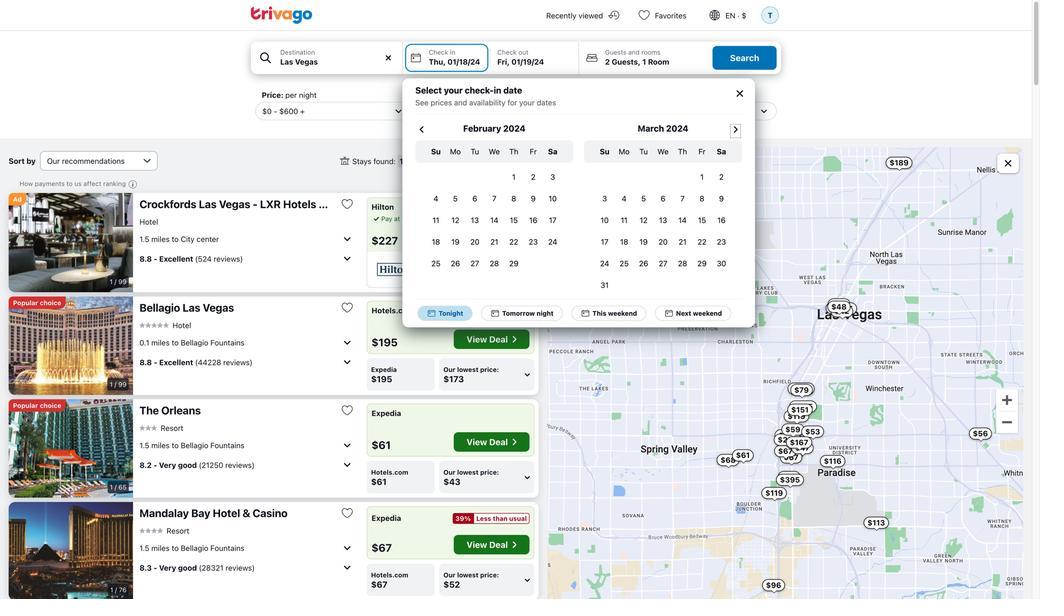 Task type: vqa. For each thing, say whether or not it's contained in the screenshot.
Compare confidently image to the right
no



Task type: describe. For each thing, give the bounding box(es) containing it.
excellent for crockfords
[[159, 255, 193, 263]]

0 vertical spatial resort
[[161, 424, 184, 433]]

25 for march 2024
[[620, 259, 629, 268]]

01/19/24
[[512, 57, 544, 66]]

deal for $61
[[490, 437, 508, 448]]

+
[[300, 107, 305, 116]]

fountains for las
[[211, 338, 245, 347]]

in inside check in thu, 01/18/24
[[450, 48, 456, 56]]

24 button for february 2024
[[543, 232, 563, 252]]

/ for mandalay
[[115, 587, 117, 594]]

how payments to us affect ranking button
[[19, 180, 140, 191]]

28 button for february
[[485, 254, 504, 273]]

expedia $195
[[371, 366, 397, 385]]

76
[[119, 587, 127, 594]]

22 for february 2024
[[510, 237, 519, 246]]

9 for march 2024
[[720, 194, 724, 203]]

$79 button
[[791, 384, 813, 396]]

325
[[523, 157, 537, 166]]

25 button for march 2024
[[615, 254, 634, 273]]

las for crockfords
[[199, 198, 217, 211]]

thu,
[[429, 57, 446, 66]]

27 button for march
[[654, 254, 673, 273]]

$42
[[835, 307, 850, 316]]

$96 button
[[763, 580, 786, 592]]

popular for the orleans
[[13, 402, 38, 410]]

$40 $45
[[832, 300, 854, 313]]

ranking
[[103, 180, 126, 188]]

99 for crockfords las vegas - lxr hotels & resorts at resorts world
[[118, 278, 127, 286]]

$93
[[782, 473, 797, 482]]

fountains for orleans
[[211, 441, 245, 450]]

rooms
[[642, 48, 661, 56]]

th for february 2024
[[510, 147, 519, 156]]

/ for the
[[115, 484, 117, 491]]

29 for february 2024
[[510, 259, 519, 268]]

$
[[742, 11, 747, 20]]

price: for $61
[[481, 469, 499, 477]]

$395
[[781, 476, 801, 485]]

miles for crockfords
[[151, 235, 170, 244]]

our for $195
[[444, 366, 456, 374]]

$200
[[778, 436, 798, 445]]

ad button
[[9, 193, 26, 206]]

weekend for this weekend
[[608, 310, 638, 317]]

/ for bellagio
[[115, 381, 117, 389]]

$61 inside button
[[736, 451, 750, 460]]

bellagio for bay
[[181, 544, 208, 553]]

$56
[[974, 429, 989, 438]]

in inside select your check-in date see prices and availability for your dates
[[494, 85, 502, 96]]

orleans
[[161, 404, 201, 417]]

0.1 miles to bellagio fountains
[[140, 338, 245, 347]]

popular choice button for the orleans
[[9, 400, 66, 412]]

hotel button for crockfords
[[140, 217, 158, 227]]

vegas for crockfords
[[219, 198, 251, 211]]

su for march
[[600, 147, 610, 156]]

mandalay bay hotel & casino, (las vegas, usa) image
[[9, 503, 133, 600]]

sa for february 2024
[[548, 147, 558, 156]]

8.3
[[140, 564, 152, 573]]

$52
[[444, 580, 460, 590]]

9 for february 2024
[[531, 194, 536, 203]]

- inside button
[[253, 198, 258, 211]]

hotels
[[283, 198, 316, 211]]

8 for february 2024
[[512, 194, 517, 203]]

very for mandalay
[[159, 564, 176, 573]]

2024 for february 2024
[[504, 123, 526, 134]]

1 view from the top
[[467, 233, 487, 243]]

8.2
[[140, 461, 152, 470]]

to for mandalay
[[172, 544, 179, 553]]

01/18/24
[[448, 57, 481, 66]]

15 button for february 2024
[[504, 211, 524, 230]]

0 horizontal spatial $227
[[372, 234, 398, 247]]

11 for february 2024
[[433, 216, 440, 225]]

to left us
[[66, 180, 73, 188]]

our lowest price: $43
[[444, 469, 499, 487]]

we for march
[[658, 147, 669, 156]]

$395 button
[[777, 474, 804, 486]]

1 vertical spatial $119
[[788, 412, 806, 421]]

17 for february 2024
[[549, 216, 557, 225]]

28 for march
[[678, 259, 688, 268]]

0.1 miles to bellagio fountains button
[[140, 334, 354, 352]]

select for select
[[423, 107, 445, 116]]

$200 button
[[774, 434, 802, 446]]

guests
[[605, 48, 627, 56]]

1 horizontal spatial 4
[[609, 107, 614, 115]]

usual
[[510, 515, 527, 523]]

0 horizontal spatial center
[[197, 235, 219, 244]]

0 vertical spatial hotel
[[140, 217, 158, 226]]

$135 button
[[779, 446, 805, 458]]

0 vertical spatial expedia
[[371, 366, 397, 374]]

14 for february
[[491, 216, 499, 225]]

march
[[638, 123, 665, 134]]

$189
[[890, 158, 909, 167]]

9 button for march 2024
[[712, 189, 732, 208]]

0 horizontal spatial night
[[299, 91, 317, 100]]

next
[[677, 310, 692, 317]]

less
[[477, 515, 492, 523]]

how
[[19, 180, 33, 188]]

bellagio las vegas
[[140, 301, 234, 314]]

12 for march 2024
[[640, 216, 648, 225]]

1 resort button from the top
[[140, 424, 184, 433]]

$68 button
[[717, 455, 740, 466]]

6 button for february
[[465, 189, 485, 208]]

8+
[[515, 107, 524, 116]]

crockfords las vegas - lxr hotels & resorts at resorts world, (las vegas, usa) image
[[9, 193, 133, 293]]

hotels.com $61
[[371, 469, 409, 487]]

19 for march 2024
[[640, 237, 648, 246]]

17 button for march 2024
[[595, 232, 615, 252]]

21 for february
[[491, 237, 499, 246]]

recently viewed button
[[534, 0, 629, 30]]

hilton inside 'button'
[[424, 259, 442, 266]]

viewed
[[579, 11, 603, 20]]

29 button for february 2024
[[504, 254, 524, 273]]

1 vertical spatial night
[[537, 310, 554, 317]]

1 resorts from the left
[[329, 198, 368, 211]]

2 vertical spatial expedia
[[372, 514, 401, 523]]

pay at the property button
[[372, 214, 440, 224]]

13 button for february
[[465, 211, 485, 230]]

9 button for february 2024
[[524, 189, 543, 208]]

$0 - $600 +
[[262, 107, 305, 116]]

t button
[[760, 0, 782, 30]]

10 for march 2024
[[601, 216, 609, 225]]

$48 button
[[828, 301, 851, 313]]

and inside select your check-in date see prices and availability for your dates
[[454, 98, 467, 107]]

sites
[[466, 157, 483, 166]]

check-
[[465, 85, 494, 96]]

crockfords las vegas - lxr hotels & resorts at resorts world
[[140, 198, 455, 211]]

$79
[[795, 386, 809, 395]]

hotels.com for $67
[[371, 572, 409, 579]]

price:
[[262, 91, 284, 100]]

hotel inside button
[[213, 507, 240, 520]]

8.8 - excellent (44228 reviews)
[[140, 358, 253, 367]]

$67 inside the hotels.com $67
[[371, 580, 388, 590]]

1.5 miles to city center
[[140, 235, 219, 244]]

0 horizontal spatial your
[[444, 85, 463, 96]]

1 vertical spatial your
[[520, 98, 535, 107]]

2 for february 2024
[[531, 173, 536, 181]]

tu for february
[[471, 147, 479, 156]]

bellagio up 0.1
[[140, 301, 180, 314]]

1 deal from the top
[[490, 233, 508, 243]]

0 vertical spatial hilton
[[372, 203, 394, 212]]

2 vertical spatial $119 button
[[762, 488, 787, 500]]

$195 inside button
[[779, 431, 798, 440]]

(28321
[[199, 564, 224, 573]]

8.8 - excellent (524 reviews)
[[140, 255, 243, 263]]

$119 for $119 $119
[[766, 489, 784, 498]]

30 button
[[712, 254, 732, 273]]

1 vertical spatial resort
[[167, 527, 190, 536]]

$116
[[824, 457, 842, 466]]

31
[[601, 281, 609, 290]]

this
[[593, 310, 607, 317]]

30
[[717, 259, 727, 268]]

24 for february 2024
[[549, 237, 558, 246]]

recently viewed
[[547, 11, 603, 20]]

february 2024
[[464, 123, 526, 134]]

view for $195
[[467, 334, 487, 345]]

$59 button
[[782, 424, 805, 436]]

our for $67
[[444, 572, 456, 579]]

8 button for march 2024
[[693, 189, 712, 208]]

city center button
[[690, 89, 777, 120]]

hilton button
[[367, 252, 534, 288]]

1 view deal from the top
[[467, 233, 508, 243]]

- right $0
[[274, 107, 277, 116]]

the orleans, (las vegas, usa) image
[[9, 400, 133, 498]]

we for february
[[489, 147, 500, 156]]

$113
[[868, 519, 886, 528]]

stays found: 119
[[352, 157, 412, 166]]

price: for $67
[[481, 572, 499, 579]]

reviews) right (28321
[[226, 564, 255, 573]]

8 button for february 2024
[[504, 189, 524, 208]]

65
[[118, 484, 127, 491]]

8.2 - very good (21250 reviews)
[[140, 461, 255, 470]]

0 vertical spatial hotels.com
[[372, 306, 415, 315]]

0 vertical spatial $195
[[372, 336, 398, 349]]

$59 $53
[[786, 425, 821, 436]]

1 horizontal spatial filters
[[650, 106, 671, 115]]

2 resort button from the top
[[140, 526, 190, 536]]

dates
[[537, 98, 557, 107]]

3 for february 2024
[[551, 173, 555, 181]]

5 for february
[[453, 194, 458, 203]]

22 button for february 2024
[[504, 232, 524, 252]]

popular choice button for bellagio las vegas
[[9, 297, 66, 309]]

affect
[[83, 180, 101, 188]]

select your check-in date see prices and availability for your dates
[[416, 85, 557, 107]]

28 button for march
[[673, 254, 693, 273]]

hotels.com for $61
[[371, 469, 409, 477]]

1 vertical spatial $119 button
[[784, 411, 810, 423]]

fr for march 2024
[[699, 147, 706, 156]]

12 button for february
[[446, 211, 465, 230]]

1 inside "guests and rooms 2 guests, 1 room"
[[643, 57, 647, 66]]

reviews) right (524
[[214, 255, 243, 263]]

$96 $67
[[767, 447, 793, 590]]

destination
[[280, 48, 315, 56]]

$167
[[790, 438, 809, 447]]

at inside button
[[371, 198, 381, 211]]

2 inside "guests and rooms 2 guests, 1 room"
[[605, 57, 610, 66]]

view deal button for $195
[[454, 330, 530, 349]]

25 button for february 2024
[[426, 254, 446, 273]]

$61 button
[[733, 450, 754, 462]]

popular for bellagio las vegas
[[13, 299, 38, 307]]

15 for february 2024
[[510, 216, 518, 225]]

$271
[[782, 443, 800, 452]]

map region
[[548, 147, 1024, 600]]

las for bellagio
[[183, 301, 200, 314]]

& inside button
[[319, 198, 327, 211]]

clear image
[[384, 53, 393, 63]]

city center
[[697, 107, 736, 116]]

$189 button
[[886, 157, 913, 169]]

13 for february
[[471, 216, 479, 225]]

trivago logo image
[[251, 6, 313, 24]]

$67 inside $96 $67
[[779, 447, 793, 456]]

1 vertical spatial expedia
[[372, 409, 401, 418]]

world
[[425, 198, 455, 211]]

$173
[[444, 374, 464, 385]]

our lowest price: $173
[[444, 366, 499, 385]]

th for march 2024
[[678, 147, 688, 156]]

pay
[[382, 215, 393, 223]]

date
[[504, 85, 523, 96]]



Task type: locate. For each thing, give the bounding box(es) containing it.
las up the 0.1 miles to bellagio fountains on the left of page
[[183, 301, 200, 314]]

12 button
[[446, 211, 465, 230], [634, 211, 654, 230]]

we up searched:
[[489, 147, 500, 156]]

1 horizontal spatial hotel
[[173, 321, 191, 330]]

16 for february 2024
[[530, 216, 538, 225]]

2 for march 2024
[[720, 173, 724, 181]]

&
[[319, 198, 327, 211], [243, 507, 250, 520]]

1.5 miles to bellagio fountains button down the mandalay bay hotel & casino button on the bottom left of page
[[140, 540, 354, 557]]

crockfords las vegas - lxr hotels & resorts at resorts world button
[[140, 198, 455, 211]]

filters up march 2024
[[650, 106, 671, 115]]

1 5 from the left
[[453, 194, 458, 203]]

0 horizontal spatial 10
[[549, 194, 557, 203]]

bellagio up 8.8 - excellent (44228 reviews) on the bottom of the page
[[181, 338, 208, 347]]

2 15 from the left
[[698, 216, 707, 225]]

4 view from the top
[[467, 540, 487, 550]]

14 button for february
[[485, 211, 504, 230]]

2 6 button from the left
[[654, 189, 673, 208]]

25 button up 31 button
[[615, 254, 634, 273]]

night right per
[[299, 91, 317, 100]]

at up pay at the property button
[[371, 198, 381, 211]]

0 horizontal spatial sa
[[548, 147, 558, 156]]

hotel down crockfords
[[140, 217, 158, 226]]

0 horizontal spatial 1 button
[[504, 167, 524, 187]]

the
[[140, 404, 159, 417]]

0 horizontal spatial 9 button
[[524, 189, 543, 208]]

2 horizontal spatial $119
[[830, 304, 848, 313]]

1 choice from the top
[[40, 299, 61, 307]]

check up 'thu,'
[[429, 48, 448, 56]]

las inside button
[[183, 301, 200, 314]]

1 99 from the top
[[118, 278, 127, 286]]

hilton up the 'pay'
[[372, 203, 394, 212]]

26 for february
[[451, 259, 460, 268]]

1 vertical spatial resort button
[[140, 526, 190, 536]]

february
[[464, 123, 502, 134]]

favorites link
[[629, 0, 700, 30]]

2 27 button from the left
[[654, 254, 673, 273]]

1.5 miles to bellagio fountains button down the orleans 'button'
[[140, 437, 354, 454]]

6
[[473, 194, 478, 203], [661, 194, 666, 203]]

our inside the our lowest price: $43
[[444, 469, 456, 477]]

Destination search field
[[280, 56, 396, 68]]

0 horizontal spatial 29 button
[[504, 254, 524, 273]]

0 horizontal spatial su
[[431, 147, 441, 156]]

2 horizontal spatial hotel
[[213, 507, 240, 520]]

hotels.com
[[372, 306, 415, 315], [371, 469, 409, 477], [371, 572, 409, 579]]

/
[[115, 278, 117, 286], [115, 381, 117, 389], [115, 484, 117, 491], [115, 587, 117, 594]]

10 button for march 2024
[[595, 211, 615, 230]]

2 7 button from the left
[[673, 189, 693, 208]]

$40 button
[[828, 299, 851, 311]]

/ for crockfords
[[115, 278, 117, 286]]

resorts down stays
[[329, 198, 368, 211]]

16 button for february 2024
[[524, 211, 543, 230]]

2 18 from the left
[[620, 237, 629, 246]]

0 horizontal spatial 5
[[453, 194, 458, 203]]

very right 8.3
[[159, 564, 176, 573]]

3 lowest from the top
[[457, 572, 479, 579]]

to for bellagio
[[172, 338, 179, 347]]

very for the
[[159, 461, 176, 470]]

0 horizontal spatial 9
[[531, 194, 536, 203]]

0 horizontal spatial 13
[[471, 216, 479, 225]]

1 horizontal spatial 13 button
[[654, 211, 673, 230]]

rating
[[538, 91, 560, 100]]

how payments to us affect ranking
[[19, 180, 126, 188]]

$74
[[583, 312, 598, 320]]

1 vertical spatial 99
[[118, 381, 127, 389]]

1 horizontal spatial 24
[[600, 259, 610, 268]]

25 button right hilton image
[[426, 254, 446, 273]]

0 horizontal spatial 20
[[471, 237, 480, 246]]

found:
[[374, 157, 396, 166]]

las right crockfords
[[199, 198, 217, 211]]

1
[[643, 57, 647, 66], [512, 173, 516, 181], [701, 173, 704, 181], [110, 278, 113, 286], [110, 381, 113, 389], [110, 484, 113, 491], [110, 587, 113, 594]]

- for mandalay
[[154, 564, 157, 573]]

0 horizontal spatial 15 button
[[504, 211, 524, 230]]

view for $67
[[467, 540, 487, 550]]

2 1.5 miles to bellagio fountains from the top
[[140, 544, 245, 553]]

$195 inside expedia $195
[[371, 374, 393, 385]]

2 price: from the top
[[481, 469, 499, 477]]

bellagio up 8.2 - very good (21250 reviews)
[[181, 441, 208, 450]]

7 button for march
[[673, 189, 693, 208]]

2 20 button from the left
[[654, 232, 673, 252]]

lowest for $61
[[457, 469, 479, 477]]

1 miles from the top
[[151, 235, 170, 244]]

next weekend
[[677, 310, 722, 317]]

1 27 from the left
[[471, 259, 480, 268]]

vegas up the 0.1 miles to bellagio fountains on the left of page
[[203, 301, 234, 314]]

1 lowest from the top
[[457, 366, 479, 374]]

1 29 button from the left
[[504, 254, 524, 273]]

2 28 button from the left
[[673, 254, 693, 273]]

we down march 2024
[[658, 147, 669, 156]]

resort button down 'mandalay'
[[140, 526, 190, 536]]

$119
[[830, 304, 848, 313], [788, 412, 806, 421], [766, 489, 784, 498]]

2 vertical spatial lowest
[[457, 572, 479, 579]]

hilton image
[[372, 262, 417, 277]]

0 horizontal spatial 23 button
[[524, 232, 543, 252]]

miles up 8.2
[[151, 441, 170, 450]]

2 2024 from the left
[[667, 123, 689, 134]]

1.5 down crockfords
[[140, 235, 149, 244]]

1 18 from the left
[[432, 237, 440, 246]]

1 9 button from the left
[[524, 189, 543, 208]]

1 vertical spatial center
[[197, 235, 219, 244]]

tomorrow night
[[503, 310, 554, 317]]

23 for february 2024
[[529, 237, 538, 246]]

1 horizontal spatial 24 button
[[595, 254, 615, 273]]

bellagio for las
[[181, 338, 208, 347]]

night
[[299, 91, 317, 100], [537, 310, 554, 317]]

6 button for march
[[654, 189, 673, 208]]

15
[[510, 216, 518, 225], [698, 216, 707, 225]]

1 / 76
[[110, 587, 127, 594]]

27 button for february
[[465, 254, 485, 273]]

0 horizontal spatial 4 button
[[426, 189, 446, 208]]

2 we from the left
[[658, 147, 669, 156]]

1 sa from the left
[[548, 147, 558, 156]]

29 button up tomorrow
[[504, 254, 524, 273]]

vegas inside bellagio las vegas button
[[203, 301, 234, 314]]

th up searched:
[[510, 147, 519, 156]]

availability
[[469, 98, 506, 107]]

to up 8.3 - very good (28321 reviews)
[[172, 544, 179, 553]]

1 weekend from the left
[[608, 310, 638, 317]]

1.5 miles to city center button
[[140, 231, 354, 248]]

19 button for march
[[634, 232, 654, 252]]

0 horizontal spatial 21 button
[[485, 232, 504, 252]]

reviews) right (21250
[[225, 461, 255, 470]]

check inside "check out fri, 01/19/24"
[[498, 48, 517, 56]]

our inside "our lowest price: $173"
[[444, 366, 456, 374]]

per
[[286, 91, 297, 100]]

mo up booking
[[450, 147, 461, 156]]

fr down city center
[[699, 147, 706, 156]]

$61 inside hotels.com $61
[[371, 477, 387, 487]]

reviews) down 0.1 miles to bellagio fountains button
[[223, 358, 253, 367]]

$227 inside button
[[792, 385, 811, 393]]

select inside select your check-in date see prices and availability for your dates
[[416, 85, 442, 96]]

view up hilton 'button'
[[467, 233, 487, 243]]

18 button for march 2024
[[615, 232, 634, 252]]

pay at the property
[[382, 215, 440, 223]]

lowest for $67
[[457, 572, 479, 579]]

26 for march
[[639, 259, 649, 268]]

guest
[[514, 91, 536, 100]]

bellagio up 8.3 - very good (28321 reviews)
[[181, 544, 208, 553]]

mo for march 2024
[[619, 147, 630, 156]]

select up previous icon
[[423, 107, 445, 116]]

view deal down less
[[467, 540, 508, 550]]

$53 button
[[802, 426, 825, 438]]

en
[[726, 11, 736, 20]]

1 horizontal spatial 19
[[640, 237, 648, 246]]

1.5 miles to bellagio fountains for bay
[[140, 544, 245, 553]]

2024 down 8+
[[504, 123, 526, 134]]

$48
[[832, 303, 847, 311]]

25 up this weekend
[[620, 259, 629, 268]]

2 22 from the left
[[698, 237, 707, 246]]

2 button for february 2024
[[524, 167, 543, 187]]

(21250
[[199, 461, 223, 470]]

29 left 30 button
[[698, 259, 707, 268]]

mo down applied
[[619, 147, 630, 156]]

excellent
[[159, 255, 193, 263], [159, 358, 193, 367]]

6 for february
[[473, 194, 478, 203]]

0 horizontal spatial 7
[[493, 194, 497, 203]]

0 horizontal spatial 22 button
[[504, 232, 524, 252]]

good
[[178, 461, 197, 470], [178, 564, 197, 573]]

0 vertical spatial popular
[[13, 299, 38, 307]]

2 12 from the left
[[640, 216, 648, 225]]

excellent down the 0.1 miles to bellagio fountains on the left of page
[[159, 358, 193, 367]]

2 8 from the left
[[700, 194, 705, 203]]

the orleans
[[140, 404, 201, 417]]

previous image
[[416, 123, 429, 136]]

23 for march 2024
[[717, 237, 727, 246]]

check inside check in thu, 01/18/24
[[429, 48, 448, 56]]

1 very from the top
[[159, 461, 176, 470]]

1.5 miles to bellagio fountains up 8.2 - very good (21250 reviews)
[[140, 441, 245, 450]]

25 button
[[426, 254, 446, 273], [615, 254, 634, 273]]

resort down 'mandalay'
[[167, 527, 190, 536]]

0 horizontal spatial 11 button
[[426, 211, 446, 230]]

select up see at the top left of page
[[416, 85, 442, 96]]

lowest for $195
[[457, 366, 479, 374]]

su for february
[[431, 147, 441, 156]]

we
[[489, 147, 500, 156], [658, 147, 669, 156]]

2 29 button from the left
[[693, 254, 712, 273]]

2 hotel button from the top
[[140, 321, 191, 330]]

lowest inside the our lowest price: $43
[[457, 469, 479, 477]]

lowest inside our lowest price: $52
[[457, 572, 479, 579]]

1 2024 from the left
[[504, 123, 526, 134]]

fountains up (44228
[[211, 338, 245, 347]]

2 weekend from the left
[[693, 310, 722, 317]]

tu down march
[[640, 147, 648, 156]]

weekend right the next
[[693, 310, 722, 317]]

1 1.5 miles to bellagio fountains from the top
[[140, 441, 245, 450]]

15 button for march 2024
[[693, 211, 712, 230]]

the orleans button
[[140, 404, 332, 418]]

1 16 from the left
[[530, 216, 538, 225]]

1 1.5 miles to bellagio fountains button from the top
[[140, 437, 354, 454]]

1 13 from the left
[[471, 216, 479, 225]]

19 for february 2024
[[452, 237, 460, 246]]

select for select your check-in date see prices and availability for your dates
[[416, 85, 442, 96]]

8 for march 2024
[[700, 194, 705, 203]]

1 vertical spatial city
[[181, 235, 195, 244]]

1 11 from the left
[[433, 216, 440, 225]]

1 21 from the left
[[491, 237, 499, 246]]

2 lowest from the top
[[457, 469, 479, 477]]

$600
[[279, 107, 298, 116]]

at left the
[[394, 215, 400, 223]]

8.8 down 0.1
[[140, 358, 152, 367]]

1 horizontal spatial 25 button
[[615, 254, 634, 273]]

guests,
[[612, 57, 641, 66]]

1 14 button from the left
[[485, 211, 504, 230]]

$227 button
[[788, 383, 815, 395]]

1 15 from the left
[[510, 216, 518, 225]]

8.8 for bellagio las vegas
[[140, 358, 152, 367]]

1 25 from the left
[[432, 259, 441, 268]]

1 2 button from the left
[[524, 167, 543, 187]]

1.5 up 8.2
[[140, 441, 149, 450]]

2 23 button from the left
[[712, 232, 732, 252]]

1 vertical spatial hotel
[[173, 321, 191, 330]]

0 horizontal spatial 21
[[491, 237, 499, 246]]

night right tomorrow
[[537, 310, 554, 317]]

applied
[[621, 106, 648, 115]]

view deal up the our lowest price: $43
[[467, 437, 508, 448]]

very right 8.2
[[159, 461, 176, 470]]

to up 8.8 - excellent (44228 reviews) on the bottom of the page
[[172, 338, 179, 347]]

to
[[66, 180, 73, 188], [172, 235, 179, 244], [172, 338, 179, 347], [172, 441, 179, 450], [172, 544, 179, 553]]

$87 button
[[785, 442, 807, 453]]

th down march 2024
[[678, 147, 688, 156]]

13
[[471, 216, 479, 225], [659, 216, 668, 225]]

view up the our lowest price: $43
[[467, 437, 487, 448]]

2 choice from the top
[[40, 402, 61, 410]]

tonight
[[439, 310, 464, 317]]

11 for march 2024
[[621, 216, 628, 225]]

22 for march 2024
[[698, 237, 707, 246]]

20 for february
[[471, 237, 480, 246]]

1 horizontal spatial 2024
[[667, 123, 689, 134]]

24 button for march 2024
[[595, 254, 615, 273]]

booking
[[436, 157, 464, 166]]

0 vertical spatial 1 / 99
[[110, 278, 127, 286]]

$167 button
[[787, 437, 813, 449]]

1 6 button from the left
[[465, 189, 485, 208]]

2 vertical spatial price:
[[481, 572, 499, 579]]

1 6 from the left
[[473, 194, 478, 203]]

and inside "guests and rooms 2 guests, 1 room"
[[629, 48, 640, 56]]

- right 8.3
[[154, 564, 157, 573]]

vegas inside crockfords las vegas - lxr hotels & resorts at resorts world button
[[219, 198, 251, 211]]

& inside button
[[243, 507, 250, 520]]

20 button for february
[[465, 232, 485, 252]]

popular choice button
[[9, 297, 66, 309], [9, 400, 66, 412]]

vegas for bellagio
[[203, 301, 234, 314]]

2 popular choice button from the top
[[9, 400, 66, 412]]

- right 8.2
[[154, 461, 157, 470]]

0 horizontal spatial 22
[[510, 237, 519, 246]]

1 horizontal spatial 28
[[678, 259, 688, 268]]

view deal button up the our lowest price: $43
[[454, 433, 530, 452]]

deal for $67
[[490, 540, 508, 550]]

1 horizontal spatial 13
[[659, 216, 668, 225]]

1 vertical spatial popular
[[13, 402, 38, 410]]

2 13 from the left
[[659, 216, 668, 225]]

price: inside "our lowest price: $173"
[[481, 366, 499, 374]]

price: inside our lowest price: $52
[[481, 572, 499, 579]]

- for crockfords
[[154, 255, 157, 263]]

filters down 'thu,'
[[423, 91, 446, 100]]

your up prices
[[444, 85, 463, 96]]

21 for march
[[679, 237, 687, 246]]

to up 8.8 - excellent (524 reviews) on the left
[[172, 235, 179, 244]]

hotel button up 0.1
[[140, 321, 191, 330]]

1 horizontal spatial 8 button
[[693, 189, 712, 208]]

las inside button
[[199, 198, 217, 211]]

1 vertical spatial 1.5
[[140, 441, 149, 450]]

the
[[402, 215, 412, 223]]

1.5 miles to bellagio fountains button for orleans
[[140, 437, 354, 454]]

our up "$173"
[[444, 366, 456, 374]]

29 button for march 2024
[[693, 254, 712, 273]]

excellent for bellagio
[[159, 358, 193, 367]]

good for bay
[[178, 564, 197, 573]]

1 popular choice from the top
[[13, 299, 61, 307]]

1 horizontal spatial 17
[[601, 237, 609, 246]]

2 good from the top
[[178, 564, 197, 573]]

0 horizontal spatial 19
[[452, 237, 460, 246]]

1 mo from the left
[[450, 147, 461, 156]]

1 horizontal spatial $227
[[792, 385, 811, 393]]

0 vertical spatial good
[[178, 461, 197, 470]]

2 6 from the left
[[661, 194, 666, 203]]

view
[[467, 233, 487, 243], [467, 334, 487, 345], [467, 437, 487, 448], [467, 540, 487, 550]]

1 vertical spatial good
[[178, 564, 197, 573]]

13 button for march
[[654, 211, 673, 230]]

2 5 from the left
[[642, 194, 646, 203]]

2 1.5 from the top
[[140, 441, 149, 450]]

2 9 button from the left
[[712, 189, 732, 208]]

25 for february 2024
[[432, 259, 441, 268]]

$42 button
[[831, 306, 854, 318]]

0 horizontal spatial 3 button
[[543, 167, 563, 187]]

2 28 from the left
[[678, 259, 688, 268]]

1.5 for crockfords las vegas - lxr hotels & resorts at resorts world
[[140, 235, 149, 244]]

1 25 button from the left
[[426, 254, 446, 273]]

4 deal from the top
[[490, 540, 508, 550]]

2 vertical spatial our
[[444, 572, 456, 579]]

2 16 from the left
[[718, 216, 726, 225]]

resort
[[161, 424, 184, 433], [167, 527, 190, 536]]

favorites
[[655, 11, 687, 20]]

17 button for february 2024
[[543, 211, 563, 230]]

27 for february
[[471, 259, 480, 268]]

resort button down the orleans
[[140, 424, 184, 433]]

miles right 0.1
[[151, 338, 170, 347]]

excellent down 1.5 miles to city center
[[159, 255, 193, 263]]

fr up 325
[[530, 147, 537, 156]]

view deal button down tomorrow
[[454, 330, 530, 349]]

4 view deal button from the top
[[454, 536, 530, 555]]

deal
[[490, 233, 508, 243], [490, 334, 508, 345], [490, 437, 508, 448], [490, 540, 508, 550]]

0 horizontal spatial 8
[[512, 194, 517, 203]]

resort down the orleans
[[161, 424, 184, 433]]

2 1.5 miles to bellagio fountains button from the top
[[140, 540, 354, 557]]

$99
[[795, 385, 811, 394]]

$74 button
[[580, 310, 602, 322]]

2 25 button from the left
[[615, 254, 634, 273]]

18 button up 31 button
[[615, 232, 634, 252]]

29 button left the 30 on the right of the page
[[693, 254, 712, 273]]

0 vertical spatial center
[[713, 107, 736, 116]]

0 vertical spatial price:
[[481, 366, 499, 374]]

2 19 button from the left
[[634, 232, 654, 252]]

- down 1.5 miles to city center
[[154, 255, 157, 263]]

24 for march 2024
[[600, 259, 610, 268]]

0 vertical spatial 3 button
[[543, 167, 563, 187]]

2 12 button from the left
[[634, 211, 654, 230]]

15 button
[[504, 211, 524, 230], [693, 211, 712, 230]]

1 button
[[504, 167, 524, 187], [693, 167, 712, 187]]

view up "our lowest price: $173"
[[467, 334, 487, 345]]

hotel button
[[140, 217, 158, 227], [140, 321, 191, 330]]

price: inside the our lowest price: $43
[[481, 469, 499, 477]]

39%
[[456, 515, 471, 523]]

lowest inside "our lowest price: $173"
[[457, 366, 479, 374]]

2024
[[504, 123, 526, 134], [667, 123, 689, 134]]

1 22 button from the left
[[504, 232, 524, 252]]

1 horizontal spatial 14
[[679, 216, 687, 225]]

15 for march 2024
[[698, 216, 707, 225]]

1 vertical spatial 10 button
[[595, 211, 615, 230]]

mandalay bay hotel & casino button
[[140, 507, 332, 520]]

weekend for next weekend
[[693, 310, 722, 317]]

1 vertical spatial vegas
[[203, 301, 234, 314]]

2 vertical spatial hotels.com
[[371, 572, 409, 579]]

0 horizontal spatial 24 button
[[543, 232, 563, 252]]

1 horizontal spatial 17 button
[[595, 232, 615, 252]]

23 button for february 2024
[[524, 232, 543, 252]]

1 13 button from the left
[[465, 211, 485, 230]]

1 28 from the left
[[490, 259, 499, 268]]

and up guests,
[[629, 48, 640, 56]]

19 button for february
[[446, 232, 465, 252]]

21 button for february
[[485, 232, 504, 252]]

2 button down next icon
[[712, 167, 732, 187]]

$67 button
[[775, 446, 797, 458], [781, 452, 803, 464], [779, 472, 801, 484]]

1 7 from the left
[[493, 194, 497, 203]]

2 1 / 99 from the top
[[110, 381, 127, 389]]

1 12 button from the left
[[446, 211, 465, 230]]

popular choice
[[13, 299, 61, 307], [13, 402, 61, 410]]

miles for mandalay
[[151, 544, 170, 553]]

next image
[[730, 123, 743, 136]]

fountains inside button
[[211, 338, 245, 347]]

1 horizontal spatial 15 button
[[693, 211, 712, 230]]

2 5 button from the left
[[634, 189, 654, 208]]

0 vertical spatial 17
[[549, 216, 557, 225]]

2 th from the left
[[678, 147, 688, 156]]

resorts up pay at the property button
[[383, 198, 423, 211]]

22
[[510, 237, 519, 246], [698, 237, 707, 246]]

0 vertical spatial $119 button
[[826, 303, 852, 315]]

than
[[493, 515, 508, 523]]

10 button
[[543, 189, 563, 208], [595, 211, 615, 230]]

popular choice for the orleans
[[13, 402, 61, 410]]

3 button for march 2024
[[595, 189, 615, 208]]

4 miles from the top
[[151, 544, 170, 553]]

0 horizontal spatial $119
[[766, 489, 784, 498]]

view deal button up hilton 'button'
[[454, 228, 530, 248]]

0 vertical spatial 99
[[118, 278, 127, 286]]

1 su from the left
[[431, 147, 441, 156]]

1 vertical spatial 3 button
[[595, 189, 615, 208]]

1 20 from the left
[[471, 237, 480, 246]]

1 horizontal spatial resorts
[[383, 198, 423, 211]]

1.5 miles to bellagio fountains up 8.3 - very good (28321 reviews)
[[140, 544, 245, 553]]

1 horizontal spatial 15
[[698, 216, 707, 225]]

view deal up hilton 'button'
[[467, 233, 508, 243]]

14 for march
[[679, 216, 687, 225]]

1 1 button from the left
[[504, 167, 524, 187]]

2 2 button from the left
[[712, 167, 732, 187]]

2 excellent from the top
[[159, 358, 193, 367]]

very
[[159, 461, 176, 470], [159, 564, 176, 573]]

2 view deal from the top
[[467, 334, 508, 345]]

2 29 from the left
[[698, 259, 707, 268]]

at inside button
[[394, 215, 400, 223]]

1 vertical spatial popular choice
[[13, 402, 61, 410]]

13 button
[[465, 211, 485, 230], [654, 211, 673, 230]]

0 horizontal spatial th
[[510, 147, 519, 156]]

2 4 button from the left
[[615, 189, 634, 208]]

0 horizontal spatial 25
[[432, 259, 441, 268]]

2 27 from the left
[[659, 259, 668, 268]]

in up 01/18/24
[[450, 48, 456, 56]]

1 vertical spatial 17
[[601, 237, 609, 246]]

check up fri,
[[498, 48, 517, 56]]

1 / 99
[[110, 278, 127, 286], [110, 381, 127, 389]]

popular choice for bellagio las vegas
[[13, 299, 61, 307]]

1 vertical spatial fountains
[[211, 441, 245, 450]]

1 horizontal spatial 20 button
[[654, 232, 673, 252]]

1 / 99 for bellagio las vegas
[[110, 381, 127, 389]]

0 horizontal spatial 17 button
[[543, 211, 563, 230]]

- for bellagio
[[154, 358, 157, 367]]

center up (524
[[197, 235, 219, 244]]

0 horizontal spatial 6
[[473, 194, 478, 203]]

1 29 from the left
[[510, 259, 519, 268]]

0 vertical spatial our
[[444, 366, 456, 374]]

1 horizontal spatial hilton
[[424, 259, 442, 266]]

1 8.8 from the top
[[140, 255, 152, 263]]

0 horizontal spatial 24
[[549, 237, 558, 246]]

2 7 from the left
[[681, 194, 685, 203]]

$45 button
[[835, 303, 857, 315]]

1 horizontal spatial 11 button
[[615, 211, 634, 230]]

your right for
[[520, 98, 535, 107]]

1 1 / 99 from the top
[[110, 278, 127, 286]]

119
[[400, 157, 412, 166]]

view deal button down '39% less than usual'
[[454, 536, 530, 555]]

1 15 button from the left
[[504, 211, 524, 230]]

25 right hilton image
[[432, 259, 441, 268]]

5 button for march
[[634, 189, 654, 208]]

$68
[[721, 456, 736, 465]]

2 check from the left
[[498, 48, 517, 56]]

hotel right "bay"
[[213, 507, 240, 520]]

city inside 1.5 miles to city center button
[[181, 235, 195, 244]]

18 button down property
[[426, 232, 446, 252]]

view deal button for $67
[[454, 536, 530, 555]]

16 button
[[524, 211, 543, 230], [712, 211, 732, 230]]

city inside "city center" button
[[697, 107, 711, 116]]

1 vertical spatial las
[[183, 301, 200, 314]]

1 21 button from the left
[[485, 232, 504, 252]]

27 for march
[[659, 259, 668, 268]]

8.8 down 1.5 miles to city center
[[140, 255, 152, 263]]

0 horizontal spatial filters
[[423, 91, 446, 100]]

29 up tomorrow
[[510, 259, 519, 268]]

3 fountains from the top
[[211, 544, 245, 553]]

check for fri,
[[498, 48, 517, 56]]

4 button for february 2024
[[426, 189, 446, 208]]

1 horizontal spatial 9 button
[[712, 189, 732, 208]]

weekend right this
[[608, 310, 638, 317]]

0 horizontal spatial 18 button
[[426, 232, 446, 252]]

weekend
[[608, 310, 638, 317], [693, 310, 722, 317]]

2 button down 325
[[524, 167, 543, 187]]

sort by
[[9, 157, 36, 165]]

0 horizontal spatial hotel
[[140, 217, 158, 226]]

vegas left lxr
[[219, 198, 251, 211]]

1 horizontal spatial and
[[629, 48, 640, 56]]

$113 button
[[864, 517, 889, 529]]

0 vertical spatial 8.8
[[140, 255, 152, 263]]

miles up 8.3
[[151, 544, 170, 553]]

0 horizontal spatial at
[[371, 198, 381, 211]]

our up $52 at the bottom of the page
[[444, 572, 456, 579]]

1.5 for mandalay bay hotel & casino
[[140, 544, 149, 553]]

1 horizontal spatial 12 button
[[634, 211, 654, 230]]

2 button for march 2024
[[712, 167, 732, 187]]

en · $
[[726, 11, 747, 20]]

2 horizontal spatial 4
[[622, 194, 627, 203]]

3 miles from the top
[[151, 441, 170, 450]]

1 16 button from the left
[[524, 211, 543, 230]]

23 button for march 2024
[[712, 232, 732, 252]]

2 popular from the top
[[13, 402, 38, 410]]

1.5 inside 1.5 miles to city center button
[[140, 235, 149, 244]]

$0
[[262, 107, 272, 116]]

6 button
[[465, 189, 485, 208], [654, 189, 673, 208]]

0 horizontal spatial 28 button
[[485, 254, 504, 273]]

hotel button for bellagio
[[140, 321, 191, 330]]

0 horizontal spatial 3
[[551, 173, 555, 181]]

2 25 from the left
[[620, 259, 629, 268]]

payments
[[35, 180, 65, 188]]

$96
[[767, 581, 782, 590]]

18
[[432, 237, 440, 246], [620, 237, 629, 246]]

& left casino at bottom
[[243, 507, 250, 520]]

1 horizontal spatial 22 button
[[693, 232, 712, 252]]

24 button
[[543, 232, 563, 252], [595, 254, 615, 273]]

lowest up $52 at the bottom of the page
[[457, 572, 479, 579]]

in left date
[[494, 85, 502, 96]]

miles for the
[[151, 441, 170, 450]]

8.8 for crockfords las vegas - lxr hotels & resorts at resorts world
[[140, 255, 152, 263]]

our inside our lowest price: $52
[[444, 572, 456, 579]]

1 vertical spatial lowest
[[457, 469, 479, 477]]

7 for february
[[493, 194, 497, 203]]

2 resorts from the left
[[383, 198, 423, 211]]

1.5 miles to bellagio fountains
[[140, 441, 245, 450], [140, 544, 245, 553]]

22 button for march 2024
[[693, 232, 712, 252]]

to up 8.2 - very good (21250 reviews)
[[172, 441, 179, 450]]

1 hotel button from the top
[[140, 217, 158, 227]]

Destination field
[[251, 42, 403, 74]]

bellagio las vegas, (las vegas, usa) image
[[9, 297, 133, 395]]

- down the 0.1 miles to bellagio fountains on the left of page
[[154, 358, 157, 367]]

20 button for march
[[654, 232, 673, 252]]



